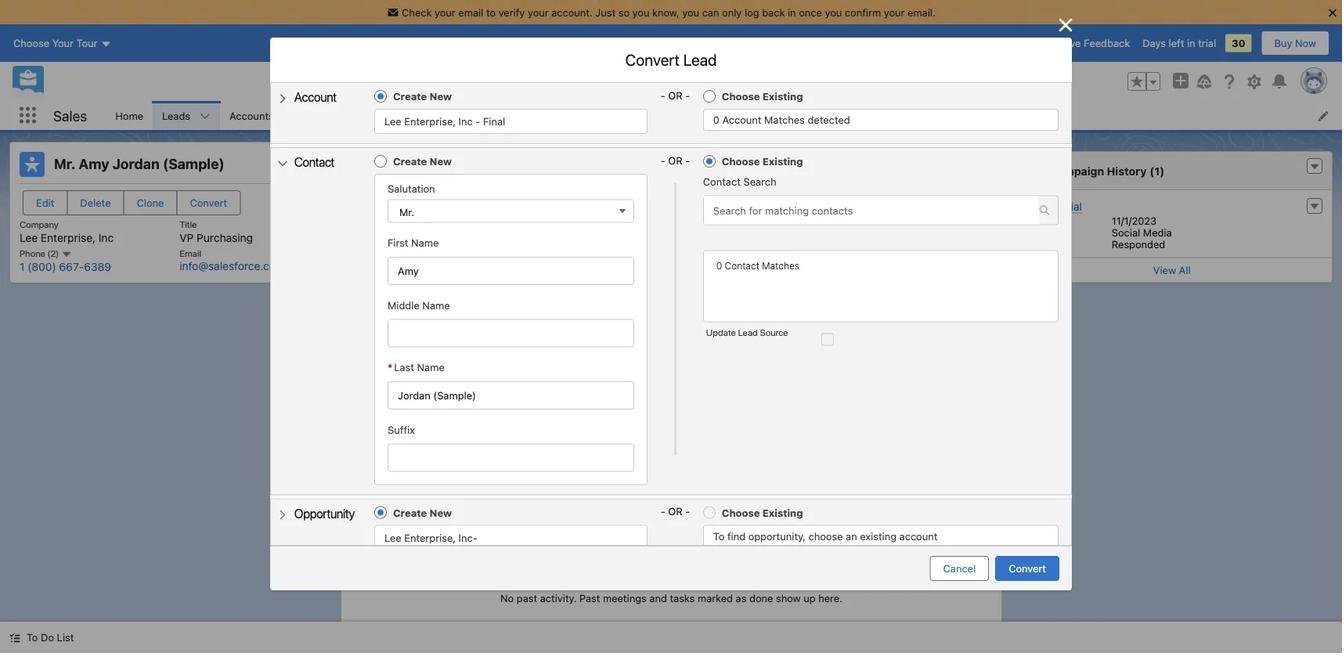 Task type: vqa. For each thing, say whether or not it's contained in the screenshot.
TRADE SHOW
no



Task type: locate. For each thing, give the bounding box(es) containing it.
1 horizontal spatial mr.
[[399, 206, 414, 218]]

0 vertical spatial existing
[[763, 90, 803, 102]]

1 vertical spatial choose
[[722, 155, 760, 167]]

calendar list item
[[490, 101, 571, 130]]

2 create from the top
[[393, 155, 427, 167]]

0 horizontal spatial to
[[27, 632, 38, 643]]

(1)
[[1150, 164, 1165, 177]]

account.
[[552, 6, 593, 18]]

0 horizontal spatial in
[[788, 6, 796, 18]]

list containing home
[[106, 101, 1342, 130]]

0 horizontal spatial sales
[[53, 107, 87, 124]]

create for account
[[393, 90, 427, 102]]

your down ensure on the top of the page
[[687, 324, 708, 337]]

1 horizontal spatial for
[[873, 261, 887, 274]]

lee inside button
[[385, 116, 402, 127]]

1 vertical spatial mr.
[[399, 206, 414, 218]]

inc inside company lee enterprise, inc
[[99, 231, 114, 244]]

1 horizontal spatial in
[[1187, 37, 1196, 49]]

1 (800) 667-6389
[[20, 260, 111, 273]]

1 - or - from the top
[[661, 89, 690, 101]]

choose up reports
[[722, 90, 760, 102]]

667-
[[59, 260, 84, 273]]

mr. inside popup button
[[399, 206, 414, 218]]

0 horizontal spatial account
[[294, 90, 337, 105]]

existing up search
[[763, 155, 803, 167]]

choose existing up search
[[722, 155, 803, 167]]

mr. down salutation
[[399, 206, 414, 218]]

2 horizontal spatial and
[[796, 308, 814, 321]]

1 horizontal spatial text default image
[[1309, 161, 1320, 172]]

contact down contacts link
[[294, 155, 335, 170]]

mr. left amy
[[54, 155, 75, 172]]

1 horizontal spatial edit
[[640, 219, 659, 230]]

in right the back on the right top of page
[[788, 6, 796, 18]]

enterprise, for lee enterprise, inc - final
[[404, 116, 456, 127]]

meetings
[[603, 592, 646, 604]]

this up 'converting'
[[890, 261, 907, 274]]

enterprise, for lee enterprise, inc-
[[404, 532, 456, 544]]

0 vertical spatial an
[[859, 293, 871, 305]]

list
[[57, 632, 74, 643]]

create new up opportunities
[[393, 90, 452, 102]]

lead left source
[[738, 327, 758, 338]]

0 horizontal spatial edit
[[36, 197, 54, 209]]

3 choose existing from the top
[[722, 507, 803, 518]]

0 vertical spatial (sample)
[[163, 155, 225, 172]]

enterprise, inside button
[[404, 532, 456, 544]]

0 for 0 account matches detected
[[713, 114, 720, 126]]

to inside button
[[27, 632, 38, 643]]

text default image
[[1309, 161, 1320, 172], [9, 632, 20, 643]]

that down is
[[723, 308, 742, 321]]

existing up 0 account matches detected
[[763, 90, 803, 102]]

None text field
[[388, 381, 635, 410]]

rating
[[354, 247, 379, 258]]

mr.
[[54, 155, 75, 172], [399, 206, 414, 218]]

1 vertical spatial choose existing
[[722, 155, 803, 167]]

reports
[[742, 110, 779, 121]]

1 horizontal spatial that
[[782, 261, 802, 274]]

your
[[435, 6, 456, 18], [528, 6, 549, 18], [884, 6, 905, 18], [709, 246, 731, 258], [687, 324, 708, 337]]

widgets
[[493, 531, 535, 544]]

1 horizontal spatial sales
[[817, 308, 843, 321]]

3 create from the top
[[393, 507, 427, 518]]

0 vertical spatial that
[[782, 261, 802, 274]]

1 vertical spatial that
[[723, 308, 742, 321]]

details link
[[435, 374, 469, 405]]

choose
[[809, 530, 843, 542]]

can
[[702, 6, 719, 18], [825, 261, 842, 274]]

0 vertical spatial in
[[788, 6, 796, 18]]

2 vertical spatial or
[[668, 506, 683, 517]]

can left only
[[702, 6, 719, 18]]

check
[[402, 6, 432, 18]]

this right of
[[820, 277, 838, 290]]

lee enterprise, inc-
[[385, 532, 478, 544]]

2 horizontal spatial to
[[917, 308, 926, 321]]

(800)
[[28, 260, 56, 273]]

0 horizontal spatial inc
[[99, 231, 114, 244]]

email info@salesforce.com
[[180, 247, 285, 272]]

name right middle
[[422, 299, 450, 311]]

together
[[872, 308, 914, 321]]

1 vertical spatial convert button
[[996, 556, 1060, 581]]

edit left guidance
[[640, 219, 659, 230]]

in right left
[[1187, 37, 1196, 49]]

upcoming
[[454, 548, 501, 560]]

to right it
[[847, 293, 856, 305]]

this
[[890, 261, 907, 274], [820, 277, 838, 290], [696, 293, 714, 305]]

0 left pain
[[717, 260, 722, 271]]

new left event
[[642, 420, 663, 432]]

key
[[350, 217, 370, 230]]

0 inside status
[[717, 260, 722, 271]]

an right choose at right
[[846, 530, 857, 542]]

start date:
[[1022, 215, 1073, 227]]

First Name text field
[[388, 257, 635, 285]]

marketing
[[745, 308, 793, 321]]

1 vertical spatial can
[[825, 261, 842, 274]]

tasks
[[670, 592, 695, 604]]

convert up title vp purchasing
[[190, 197, 227, 209]]

1 choose existing from the top
[[722, 90, 803, 102]]

0 vertical spatial convert button
[[177, 190, 241, 215]]

text default image inside contact dropdown button
[[277, 158, 288, 169]]

mr. button
[[388, 199, 635, 223]]

choose existing for contact
[[722, 155, 803, 167]]

buy now
[[1275, 37, 1317, 49]]

enterprise, left final
[[404, 116, 456, 127]]

edit up company
[[36, 197, 54, 209]]

this right if
[[696, 293, 714, 305]]

opportunities
[[395, 110, 460, 121]]

lee enterprise, inc - final
[[385, 116, 505, 127]]

1 vertical spatial inc
[[99, 231, 114, 244]]

text default image for account
[[277, 93, 288, 104]]

new up nurturing
[[430, 155, 452, 167]]

create new up salutation
[[393, 155, 452, 167]]

enterprise, up 1 (800) 667-6389
[[41, 231, 96, 244]]

1 horizontal spatial lead
[[738, 327, 758, 338]]

status right mark
[[886, 193, 916, 205]]

new event
[[642, 420, 693, 432]]

1 vertical spatial as
[[736, 592, 746, 604]]

as left done
[[736, 592, 746, 604]]

0 vertical spatial to
[[486, 6, 496, 18]]

you right once
[[825, 6, 842, 18]]

inc up 6389 on the top left of page
[[99, 231, 114, 244]]

2 or from the top
[[668, 154, 683, 166]]

leave feedback
[[1054, 37, 1130, 49]]

choose up find
[[722, 507, 760, 518]]

0 horizontal spatial convert
[[190, 197, 227, 209]]

2 status from the left
[[886, 193, 916, 205]]

0 horizontal spatial as
[[736, 592, 746, 604]]

0 vertical spatial contact
[[294, 155, 335, 170]]

contacts list item
[[304, 101, 386, 130]]

2 vertical spatial create new
[[393, 507, 452, 518]]

contact left search
[[703, 175, 741, 187]]

1 vertical spatial contact
[[703, 175, 741, 187]]

convert button right cancel
[[996, 556, 1060, 581]]

for left success
[[722, 217, 737, 230]]

of
[[807, 277, 817, 290]]

convert lead
[[625, 51, 717, 69]]

0 vertical spatial mr.
[[54, 155, 75, 172]]

dashboards list item
[[637, 101, 733, 130]]

0 horizontal spatial and
[[649, 592, 667, 604]]

1 vertical spatial account
[[723, 114, 762, 126]]

name for middle name
[[422, 299, 450, 311]]

to right email
[[486, 6, 496, 18]]

existing up opportunity,
[[763, 507, 803, 518]]

that
[[782, 261, 802, 274], [723, 308, 742, 321]]

2 existing from the top
[[763, 155, 803, 167]]

opportunity button
[[268, 496, 364, 531]]

tab list
[[350, 374, 992, 405]]

convert button
[[177, 190, 241, 215], [996, 556, 1060, 581]]

2 vertical spatial enterprise,
[[404, 532, 456, 544]]

nurturing
[[424, 193, 473, 205]]

0 vertical spatial create
[[393, 90, 427, 102]]

the
[[740, 277, 756, 290]]

1 create new from the top
[[393, 90, 452, 102]]

and up process
[[796, 308, 814, 321]]

create up opportunities
[[393, 90, 427, 102]]

0 vertical spatial choose
[[722, 90, 760, 102]]

opportunity
[[874, 293, 930, 305]]

sales up amy
[[53, 107, 87, 124]]

0 vertical spatial create new
[[393, 90, 452, 102]]

leads
[[734, 246, 761, 258]]

demo platform widgets (sample)
[[415, 531, 584, 544]]

convert right cancel
[[1009, 563, 1046, 574]]

leave
[[1054, 37, 1081, 49]]

name right first
[[411, 237, 439, 249]]

status up fields
[[385, 193, 418, 205]]

and up "points"
[[764, 246, 782, 258]]

3 existing from the top
[[763, 507, 803, 518]]

text default image
[[277, 93, 288, 104], [277, 158, 288, 169], [1039, 205, 1050, 216], [277, 509, 288, 520]]

1 horizontal spatial convert
[[625, 51, 680, 69]]

2 vertical spatial contact
[[725, 260, 760, 271]]

enterprise, up have
[[404, 532, 456, 544]]

1 vertical spatial to
[[27, 632, 38, 643]]

matches inside status
[[762, 260, 800, 271]]

1 vertical spatial matches
[[762, 260, 800, 271]]

call
[[421, 420, 439, 432]]

to left do
[[27, 632, 38, 643]]

2 vertical spatial existing
[[763, 507, 803, 518]]

your right verify
[[528, 6, 549, 18]]

0 vertical spatial account
[[294, 90, 337, 105]]

log
[[745, 6, 759, 18]]

mr. amy jordan (sample)
[[54, 155, 225, 172]]

1 vertical spatial text default image
[[9, 632, 20, 643]]

3 - or - from the top
[[661, 506, 690, 517]]

lead for update
[[738, 327, 758, 338]]

no
[[500, 592, 514, 604]]

2 create new from the top
[[393, 155, 452, 167]]

choose existing up reports
[[722, 90, 803, 102]]

or
[[668, 89, 683, 101], [668, 154, 683, 166], [668, 506, 683, 517]]

activity link
[[360, 374, 406, 405]]

as left complete
[[919, 193, 930, 205]]

list item
[[571, 101, 637, 130]]

you right know,
[[682, 6, 699, 18]]

and left tasks
[[649, 592, 667, 604]]

social
[[1112, 227, 1141, 238]]

lead for convert
[[684, 51, 717, 69]]

mark status as complete
[[860, 193, 979, 205]]

for up 'converting'
[[873, 261, 887, 274]]

lead
[[910, 261, 931, 274], [841, 277, 861, 290], [717, 293, 737, 305], [711, 324, 732, 337]]

search
[[744, 175, 777, 187]]

2 vertical spatial and
[[649, 592, 667, 604]]

demo platform widgets (sample) link
[[415, 531, 584, 544]]

1 choose from the top
[[722, 90, 760, 102]]

contact inside dropdown button
[[294, 155, 335, 170]]

1 vertical spatial this
[[820, 277, 838, 290]]

1 horizontal spatial can
[[825, 261, 842, 274]]

choose existing for account
[[722, 90, 803, 102]]

0 right dashboards link
[[713, 114, 720, 126]]

1 create from the top
[[393, 90, 427, 102]]

matches up likelihood
[[762, 260, 800, 271]]

choose existing up opportunity,
[[722, 507, 803, 518]]

mr. for mr. amy jordan (sample)
[[54, 155, 75, 172]]

1 vertical spatial an
[[846, 530, 857, 542]]

choose up contact search
[[722, 155, 760, 167]]

0 vertical spatial convert
[[625, 51, 680, 69]]

marked
[[697, 592, 733, 604]]

2 choose from the top
[[722, 155, 760, 167]]

account
[[294, 90, 337, 105], [723, 114, 762, 126]]

text default image inside account dropdown button
[[277, 93, 288, 104]]

0 vertical spatial for
[[722, 217, 737, 230]]

2 horizontal spatial this
[[890, 261, 907, 274]]

you
[[633, 6, 650, 18], [682, 6, 699, 18], [825, 6, 842, 18], [804, 261, 822, 274]]

1 or from the top
[[668, 89, 683, 101]]

lee for lee enterprise, inc-
[[385, 532, 402, 544]]

list
[[106, 101, 1342, 130]]

lead down check your email to verify your account. just so you know, you can only log back in once you confirm your email.
[[684, 51, 717, 69]]

upcoming & overdue button
[[351, 497, 991, 522]]

30
[[1232, 37, 1246, 49]]

inc
[[459, 116, 473, 127], [99, 231, 114, 244]]

create
[[393, 90, 427, 102], [393, 155, 427, 167], [393, 507, 427, 518]]

(sample) down the leads 'list item' at the left top of page
[[163, 155, 225, 172]]

sales down it
[[817, 308, 843, 321]]

lee inside button
[[385, 532, 402, 544]]

confirm
[[845, 6, 881, 18]]

- or -
[[661, 89, 690, 101], [661, 154, 690, 166], [661, 506, 690, 517]]

1 vertical spatial (sample)
[[538, 531, 584, 544]]

2 horizontal spatial convert
[[1009, 563, 1046, 574]]

1 vertical spatial enterprise,
[[41, 231, 96, 244]]

can inside nurture your leads and identify opportunities. identify pain points that you can solve for this lead determine the likelihood of this lead converting if this lead is qualified, convert it to an opportunity ensure that marketing and sales work together to develop your lead qualifying process
[[825, 261, 842, 274]]

1 vertical spatial in
[[1187, 37, 1196, 49]]

lead left is
[[717, 293, 737, 305]]

clone button
[[123, 190, 177, 215]]

enterprise, inside button
[[404, 116, 456, 127]]

matches left detected
[[764, 114, 805, 126]]

0 vertical spatial - or -
[[661, 89, 690, 101]]

check your email to verify your account. just so you know, you can only log back in once you confirm your email.
[[402, 6, 936, 18]]

1 horizontal spatial an
[[846, 530, 857, 542]]

to do list
[[27, 632, 74, 643]]

is
[[740, 293, 748, 305]]

no past activity. past meetings and tasks marked as done show up here.
[[500, 592, 842, 604]]

convert up search... button
[[625, 51, 680, 69]]

0 vertical spatial matches
[[764, 114, 805, 126]]

path options list box
[[385, 149, 992, 174]]

create new up demo
[[393, 507, 452, 518]]

1 horizontal spatial to
[[847, 293, 856, 305]]

can left the solve
[[825, 261, 842, 274]]

0 vertical spatial text default image
[[1309, 161, 1320, 172]]

0 vertical spatial or
[[668, 89, 683, 101]]

new inside button
[[642, 420, 663, 432]]

0 vertical spatial as
[[919, 193, 930, 205]]

last
[[394, 361, 414, 373]]

vp
[[180, 231, 194, 244]]

create left &
[[393, 507, 427, 518]]

(sample) right widgets
[[538, 531, 584, 544]]

1 horizontal spatial account
[[723, 114, 762, 126]]

2 choose existing from the top
[[722, 155, 803, 167]]

inc left final
[[459, 116, 473, 127]]

2 - or - from the top
[[661, 154, 690, 166]]

name right last
[[417, 361, 445, 373]]

title vp purchasing
[[180, 219, 253, 244]]

0 horizontal spatial this
[[696, 293, 714, 305]]

you up of
[[804, 261, 822, 274]]

account button
[[268, 80, 346, 114]]

2 vertical spatial an
[[440, 548, 451, 560]]

2 vertical spatial convert
[[1009, 563, 1046, 574]]

1 horizontal spatial inc
[[459, 116, 473, 127]]

1 vertical spatial create new
[[393, 155, 452, 167]]

have
[[415, 548, 437, 560]]

text default image inside to do list button
[[9, 632, 20, 643]]

0 horizontal spatial text default image
[[9, 632, 20, 643]]

2 vertical spatial choose existing
[[722, 507, 803, 518]]

contact inside status
[[725, 260, 760, 271]]

reports list item
[[733, 101, 809, 130]]

to down opportunity
[[917, 308, 926, 321]]

3 create new from the top
[[393, 507, 452, 518]]

contact down leads
[[725, 260, 760, 271]]

1 existing from the top
[[763, 90, 803, 102]]

3 choose from the top
[[722, 507, 760, 518]]

0 horizontal spatial status
[[385, 193, 418, 205]]

to left find
[[713, 530, 725, 542]]

1 vertical spatial sales
[[817, 308, 843, 321]]

Contact Search text field
[[704, 196, 1039, 224]]

an right have
[[440, 548, 451, 560]]

source
[[760, 327, 788, 338]]

that up likelihood
[[782, 261, 802, 274]]

mr. for mr.
[[399, 206, 414, 218]]

1 vertical spatial create
[[393, 155, 427, 167]]

cancel
[[943, 563, 976, 574]]

matches for account
[[764, 114, 805, 126]]

1 horizontal spatial as
[[919, 193, 930, 205]]

0 vertical spatial and
[[764, 246, 782, 258]]

convert button up title vp purchasing
[[177, 190, 241, 215]]

create up salutation
[[393, 155, 427, 167]]

group
[[1128, 72, 1161, 91]]

1 vertical spatial or
[[668, 154, 683, 166]]

1 vertical spatial - or -
[[661, 154, 690, 166]]

an up work
[[859, 293, 871, 305]]

dashboards
[[646, 110, 703, 121]]

cancel button
[[930, 556, 989, 581]]

2 horizontal spatial an
[[859, 293, 871, 305]]

1 vertical spatial 0
[[717, 260, 722, 271]]

0 horizontal spatial that
[[723, 308, 742, 321]]

you
[[394, 548, 412, 560]]

2 vertical spatial - or -
[[661, 506, 690, 517]]

1 horizontal spatial convert button
[[996, 556, 1060, 581]]

text default image inside opportunity dropdown button
[[277, 509, 288, 520]]

success
[[740, 217, 785, 230]]

2 vertical spatial to
[[917, 308, 926, 321]]

leads link
[[153, 101, 200, 130]]

0 horizontal spatial (sample)
[[163, 155, 225, 172]]

0 horizontal spatial can
[[702, 6, 719, 18]]

task
[[504, 548, 524, 560]]

last name
[[394, 361, 445, 373]]

responded
[[1112, 238, 1166, 250]]

3 or from the top
[[668, 506, 683, 517]]

create new for account
[[393, 90, 452, 102]]

2 vertical spatial create
[[393, 507, 427, 518]]

campaign
[[1050, 164, 1104, 177]]

(sample) for demo platform widgets (sample)
[[538, 531, 584, 544]]

view
[[1154, 264, 1176, 276]]

1 vertical spatial edit
[[640, 219, 659, 230]]



Task type: describe. For each thing, give the bounding box(es) containing it.
create new for contact
[[393, 155, 452, 167]]

activity
[[360, 382, 406, 397]]

convert
[[798, 293, 835, 305]]

days left in trial
[[1143, 37, 1216, 49]]

new event button
[[604, 413, 706, 438]]

social media
[[1112, 227, 1172, 238]]

edit inside button
[[36, 197, 54, 209]]

0 vertical spatial this
[[890, 261, 907, 274]]

or for opportunity
[[668, 506, 683, 517]]

edit button
[[23, 190, 68, 215]]

or for account
[[668, 89, 683, 101]]

task image
[[366, 532, 385, 551]]

&
[[430, 504, 437, 516]]

suffix
[[388, 424, 415, 435]]

verify
[[499, 6, 525, 18]]

lead image
[[20, 152, 45, 177]]

company
[[20, 219, 59, 230]]

left
[[1169, 37, 1184, 49]]

Middle Name text field
[[388, 319, 635, 347]]

update lead source
[[706, 327, 788, 338]]

or for contact
[[668, 154, 683, 166]]

email
[[458, 6, 484, 18]]

existing for contact
[[763, 155, 803, 167]]

contacts link
[[304, 101, 365, 130]]

to for to find opportunity, choose an existing account
[[713, 530, 725, 542]]

0 horizontal spatial an
[[440, 548, 451, 560]]

upcoming & overdue
[[376, 504, 483, 516]]

1 horizontal spatial and
[[764, 246, 782, 258]]

text default image for contact
[[277, 158, 288, 169]]

oct
[[936, 536, 952, 546]]

0 vertical spatial can
[[702, 6, 719, 18]]

show
[[776, 592, 801, 604]]

your left email
[[435, 6, 456, 18]]

status:
[[1022, 238, 1055, 250]]

leads
[[162, 110, 190, 121]]

0 vertical spatial sales
[[53, 107, 87, 124]]

opportunity
[[294, 506, 355, 521]]

leads list item
[[153, 101, 220, 130]]

0 contact matches
[[717, 260, 800, 271]]

it
[[838, 293, 844, 305]]

as inside mark status as complete button
[[919, 193, 930, 205]]

1 status from the left
[[385, 193, 418, 205]]

process
[[785, 324, 823, 337]]

1 vertical spatial and
[[796, 308, 814, 321]]

new up the lee enterprise, inc-
[[430, 507, 452, 518]]

1 (800) 667-6389 link
[[20, 260, 111, 273]]

you inside nurture your leads and identify opportunities. identify pain points that you can solve for this lead determine the likelihood of this lead converting if this lead is qualified, convert it to an opportunity ensure that marketing and sales work together to develop your lead qualifying process
[[804, 261, 822, 274]]

final
[[483, 116, 505, 127]]

choose for account
[[722, 90, 760, 102]]

days
[[1143, 37, 1166, 49]]

lead up 'converting'
[[910, 261, 931, 274]]

tab list containing activity
[[350, 374, 992, 405]]

opportunities.
[[825, 246, 895, 258]]

calendar
[[499, 110, 542, 121]]

text default image for opportunity
[[277, 509, 288, 520]]

leave feedback link
[[1054, 37, 1130, 49]]

text default image inside campaign history element
[[1309, 161, 1320, 172]]

start
[[1022, 215, 1045, 227]]

choose for contact
[[722, 155, 760, 167]]

guidance
[[668, 217, 719, 230]]

lead down ensure on the top of the page
[[711, 324, 732, 337]]

to do list button
[[0, 622, 83, 653]]

- or - for account
[[661, 89, 690, 101]]

feedback
[[1084, 37, 1130, 49]]

for inside nurture your leads and identify opportunities. identify pain points that you can solve for this lead determine the likelihood of this lead converting if this lead is qualified, convert it to an opportunity ensure that marketing and sales work together to develop your lead qualifying process
[[873, 261, 887, 274]]

name for last name
[[417, 361, 445, 373]]

new up opportunities
[[430, 90, 452, 102]]

view all
[[1154, 264, 1191, 276]]

likelihood
[[759, 277, 805, 290]]

accounts list item
[[220, 101, 304, 130]]

0 account matches detected
[[713, 114, 850, 126]]

quotes link
[[809, 101, 862, 130]]

an inside nurture your leads and identify opportunities. identify pain points that you can solve for this lead determine the likelihood of this lead converting if this lead is qualified, convert it to an opportunity ensure that marketing and sales work together to develop your lead qualifying process
[[859, 293, 871, 305]]

status : nurturing
[[385, 193, 473, 205]]

activity.
[[540, 592, 576, 604]]

6389
[[84, 260, 111, 273]]

quotes
[[818, 110, 852, 121]]

email.
[[908, 6, 936, 18]]

lee enterprise, inc - final button
[[385, 110, 647, 133]]

status inside button
[[886, 193, 916, 205]]

here.
[[818, 592, 842, 604]]

choose existing for opportunity
[[722, 507, 803, 518]]

enterprise, inside company lee enterprise, inc
[[41, 231, 96, 244]]

accounts link
[[220, 101, 283, 130]]

search...
[[521, 76, 563, 87]]

home link
[[106, 101, 153, 130]]

opportunities list item
[[386, 101, 490, 130]]

a
[[412, 420, 418, 432]]

1
[[20, 260, 25, 273]]

reports link
[[733, 101, 788, 130]]

*
[[388, 361, 393, 373]]

0 horizontal spatial for
[[722, 217, 737, 230]]

event
[[666, 420, 693, 432]]

:
[[418, 193, 422, 205]]

log a call button
[[354, 413, 452, 438]]

contact for contact search
[[703, 175, 741, 187]]

solve
[[845, 261, 870, 274]]

to for to do list
[[27, 632, 38, 643]]

email
[[180, 247, 201, 258]]

name for first name
[[411, 237, 439, 249]]

qualifying
[[734, 324, 782, 337]]

choose for opportunity
[[722, 507, 760, 518]]

- inside button
[[476, 116, 480, 127]]

platform
[[447, 531, 490, 544]]

lee inside company lee enterprise, inc
[[20, 231, 38, 244]]

your left email.
[[884, 6, 905, 18]]

qualified,
[[751, 293, 795, 305]]

dashboards link
[[637, 101, 712, 130]]

2 vertical spatial this
[[696, 293, 714, 305]]

campaign history element
[[1011, 151, 1333, 283]]

presidential link
[[1023, 200, 1082, 213]]

Suffix text field
[[388, 444, 635, 472]]

contact for contact
[[294, 155, 335, 170]]

create for contact
[[393, 155, 427, 167]]

your up identify
[[709, 246, 731, 258]]

presidential
[[1023, 200, 1082, 213]]

middle name
[[388, 299, 450, 311]]

1 vertical spatial to
[[847, 293, 856, 305]]

existing for account
[[763, 90, 803, 102]]

back
[[762, 6, 785, 18]]

(sample) for mr. amy jordan (sample)
[[163, 155, 225, 172]]

work
[[846, 308, 869, 321]]

jordan
[[112, 155, 160, 172]]

existing for opportunity
[[763, 507, 803, 518]]

done
[[749, 592, 773, 604]]

buy
[[1275, 37, 1293, 49]]

demo
[[415, 531, 444, 544]]

inc-
[[459, 532, 478, 544]]

account inside dropdown button
[[294, 90, 337, 105]]

0 contact matches status
[[703, 250, 1059, 322]]

sales inside nurture your leads and identify opportunities. identify pain points that you can solve for this lead determine the likelihood of this lead converting if this lead is qualified, convert it to an opportunity ensure that marketing and sales work together to develop your lead qualifying process
[[817, 308, 843, 321]]

0 horizontal spatial to
[[486, 6, 496, 18]]

company lee enterprise, inc
[[20, 219, 114, 244]]

1 horizontal spatial this
[[820, 277, 838, 290]]

mark status as complete button
[[829, 186, 992, 211]]

details
[[435, 382, 469, 397]]

salutation
[[388, 182, 435, 194]]

inc inside button
[[459, 116, 473, 127]]

quotes list item
[[809, 101, 882, 130]]

mark
[[860, 193, 883, 205]]

lead down the solve
[[841, 277, 861, 290]]

- or - for contact
[[661, 154, 690, 166]]

date:
[[1048, 215, 1073, 227]]

middle
[[388, 299, 420, 311]]

history
[[1107, 164, 1147, 177]]

matches for contact
[[762, 260, 800, 271]]

- or - for opportunity
[[661, 506, 690, 517]]

17
[[955, 536, 965, 546]]

nurture your leads and identify opportunities. identify pain points that you can solve for this lead determine the likelihood of this lead converting if this lead is qualified, convert it to an opportunity ensure that marketing and sales work together to develop your lead qualifying process
[[668, 246, 968, 337]]

you right so
[[633, 6, 650, 18]]

0 horizontal spatial convert button
[[177, 190, 241, 215]]

lee for lee enterprise, inc - final
[[385, 116, 402, 127]]

0 for 0 contact matches
[[717, 260, 722, 271]]



